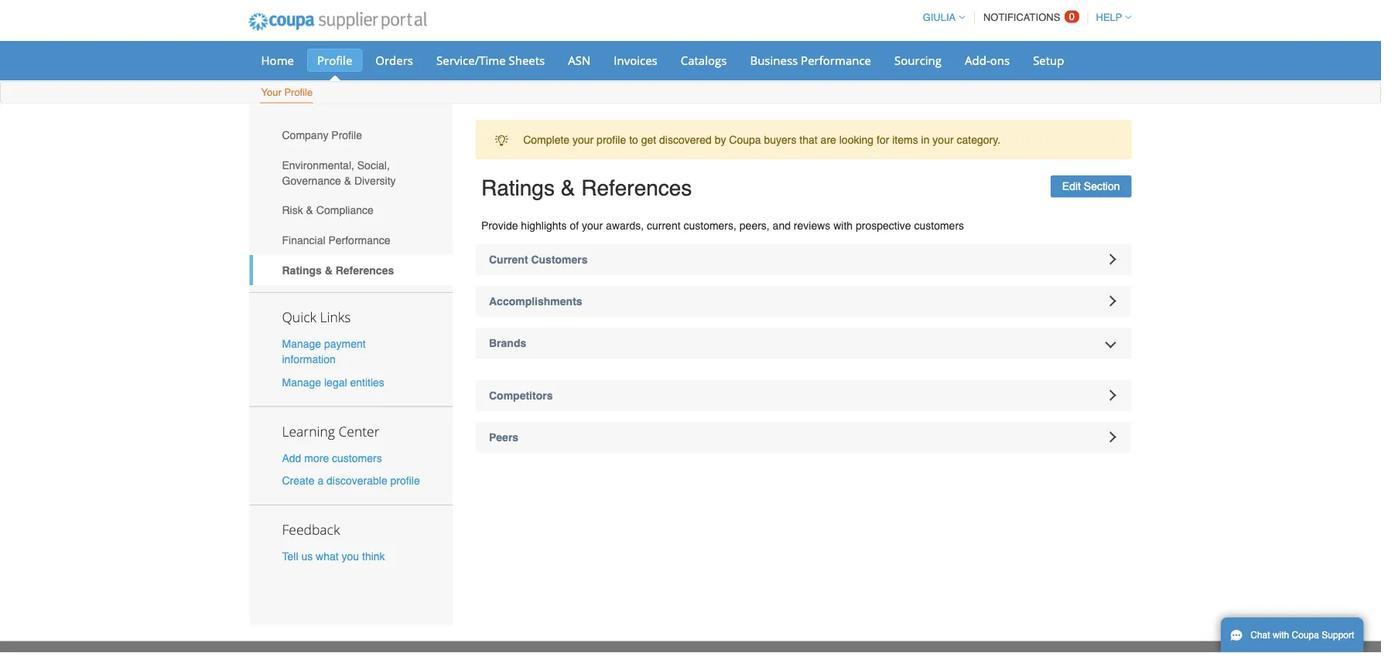 Task type: vqa. For each thing, say whether or not it's contained in the screenshot.
Section at top
yes



Task type: locate. For each thing, give the bounding box(es) containing it.
ratings & references up of
[[481, 176, 692, 201]]

provide
[[481, 219, 518, 232]]

and
[[773, 219, 791, 232]]

manage up information
[[282, 338, 321, 351]]

category.
[[957, 134, 1000, 146]]

ratings down financial
[[282, 264, 322, 277]]

1 vertical spatial ratings & references
[[282, 264, 394, 277]]

navigation
[[916, 2, 1132, 32]]

your right complete
[[573, 134, 594, 146]]

with right 'reviews'
[[834, 219, 853, 232]]

1 horizontal spatial customers
[[914, 219, 964, 232]]

coupa
[[729, 134, 761, 146], [1292, 631, 1319, 641]]

competitors button
[[476, 380, 1132, 411]]

1 vertical spatial profile
[[390, 475, 420, 487]]

profile for your profile
[[284, 87, 313, 98]]

1 vertical spatial coupa
[[1292, 631, 1319, 641]]

profile link
[[307, 49, 362, 72]]

&
[[344, 174, 351, 187], [561, 176, 575, 201], [306, 204, 313, 217], [325, 264, 333, 277]]

coupa right 'by'
[[729, 134, 761, 146]]

1 manage from the top
[[282, 338, 321, 351]]

risk & compliance link
[[250, 196, 453, 226]]

ratings & references
[[481, 176, 692, 201], [282, 264, 394, 277]]

0 vertical spatial coupa
[[729, 134, 761, 146]]

profile right your
[[284, 87, 313, 98]]

awards,
[[606, 219, 644, 232]]

1 horizontal spatial ratings
[[481, 176, 555, 201]]

giulia link
[[916, 12, 965, 23]]

0 horizontal spatial profile
[[390, 475, 420, 487]]

your
[[573, 134, 594, 146], [933, 134, 954, 146], [582, 219, 603, 232]]

manage inside manage payment information
[[282, 338, 321, 351]]

prospective
[[856, 219, 911, 232]]

references inside "link"
[[336, 264, 394, 277]]

1 horizontal spatial profile
[[597, 134, 626, 146]]

customers,
[[684, 219, 737, 232]]

profile down coupa supplier portal image
[[317, 52, 352, 68]]

manage legal entities
[[282, 376, 384, 389]]

help
[[1096, 12, 1122, 23]]

profile left to
[[597, 134, 626, 146]]

items
[[892, 134, 918, 146]]

2 vertical spatial profile
[[331, 129, 362, 141]]

0 vertical spatial performance
[[801, 52, 871, 68]]

ratings inside "link"
[[282, 264, 322, 277]]

financial performance
[[282, 234, 390, 247]]

0 vertical spatial with
[[834, 219, 853, 232]]

profile
[[317, 52, 352, 68], [284, 87, 313, 98], [331, 129, 362, 141]]

0 vertical spatial ratings & references
[[481, 176, 692, 201]]

2 manage from the top
[[282, 376, 321, 389]]

0 horizontal spatial customers
[[332, 452, 382, 465]]

& down financial performance
[[325, 264, 333, 277]]

current customers heading
[[476, 244, 1132, 275]]

0 horizontal spatial references
[[336, 264, 394, 277]]

learning center
[[282, 422, 380, 441]]

0 vertical spatial ratings
[[481, 176, 555, 201]]

& up of
[[561, 176, 575, 201]]

add-
[[965, 52, 990, 68]]

information
[[282, 354, 336, 366]]

help link
[[1089, 12, 1132, 23]]

ratings up provide
[[481, 176, 555, 201]]

are
[[821, 134, 836, 146]]

complete
[[523, 134, 570, 146]]

highlights
[[521, 219, 567, 232]]

1 horizontal spatial with
[[1273, 631, 1289, 641]]

create a discoverable profile link
[[282, 475, 420, 487]]

performance up ratings & references "link"
[[328, 234, 390, 247]]

us
[[301, 551, 313, 563]]

profile right discoverable
[[390, 475, 420, 487]]

environmental, social, governance & diversity
[[282, 159, 396, 187]]

coupa left support
[[1292, 631, 1319, 641]]

customers up discoverable
[[332, 452, 382, 465]]

1 vertical spatial ratings
[[282, 264, 322, 277]]

manage down information
[[282, 376, 321, 389]]

0 horizontal spatial ratings & references
[[282, 264, 394, 277]]

in
[[921, 134, 930, 146]]

1 horizontal spatial ratings & references
[[481, 176, 692, 201]]

customers right prospective
[[914, 219, 964, 232]]

company profile
[[282, 129, 362, 141]]

add-ons link
[[955, 49, 1020, 72]]

references down financial performance link
[[336, 264, 394, 277]]

0 horizontal spatial with
[[834, 219, 853, 232]]

0 vertical spatial profile
[[597, 134, 626, 146]]

financial
[[282, 234, 325, 247]]

peers button
[[476, 422, 1132, 453]]

1 vertical spatial profile
[[284, 87, 313, 98]]

0 horizontal spatial ratings
[[282, 264, 322, 277]]

1 horizontal spatial performance
[[801, 52, 871, 68]]

1 vertical spatial performance
[[328, 234, 390, 247]]

your right in at top right
[[933, 134, 954, 146]]

performance right 'business'
[[801, 52, 871, 68]]

invoices
[[614, 52, 657, 68]]

1 vertical spatial with
[[1273, 631, 1289, 641]]

create
[[282, 475, 315, 487]]

environmental,
[[282, 159, 354, 171]]

accomplishments
[[489, 295, 582, 308]]

feedback
[[282, 521, 340, 539]]

of
[[570, 219, 579, 232]]

performance
[[801, 52, 871, 68], [328, 234, 390, 247]]

center
[[338, 422, 380, 441]]

0 horizontal spatial performance
[[328, 234, 390, 247]]

add-ons
[[965, 52, 1010, 68]]

what
[[316, 551, 339, 563]]

legal
[[324, 376, 347, 389]]

manage payment information link
[[282, 338, 366, 366]]

1 vertical spatial references
[[336, 264, 394, 277]]

& left diversity
[[344, 174, 351, 187]]

your profile link
[[260, 83, 314, 103]]

setup
[[1033, 52, 1064, 68]]

ratings & references inside "link"
[[282, 264, 394, 277]]

& inside "link"
[[325, 264, 333, 277]]

think
[[362, 551, 385, 563]]

0 horizontal spatial coupa
[[729, 134, 761, 146]]

giulia
[[923, 12, 956, 23]]

ratings & references down financial performance
[[282, 264, 394, 277]]

0
[[1069, 11, 1075, 22]]

catalogs link
[[671, 49, 737, 72]]

1 horizontal spatial coupa
[[1292, 631, 1319, 641]]

references up awards,
[[581, 176, 692, 201]]

profile
[[597, 134, 626, 146], [390, 475, 420, 487]]

tell
[[282, 551, 298, 563]]

ons
[[990, 52, 1010, 68]]

0 vertical spatial customers
[[914, 219, 964, 232]]

entities
[[350, 376, 384, 389]]

0 vertical spatial manage
[[282, 338, 321, 351]]

coupa inside alert
[[729, 134, 761, 146]]

with right chat
[[1273, 631, 1289, 641]]

you
[[342, 551, 359, 563]]

profile up the environmental, social, governance & diversity link
[[331, 129, 362, 141]]

0 vertical spatial references
[[581, 176, 692, 201]]

governance
[[282, 174, 341, 187]]

business
[[750, 52, 798, 68]]

1 horizontal spatial references
[[581, 176, 692, 201]]

1 vertical spatial manage
[[282, 376, 321, 389]]

current
[[647, 219, 681, 232]]



Task type: describe. For each thing, give the bounding box(es) containing it.
notifications
[[983, 12, 1060, 23]]

business performance
[[750, 52, 871, 68]]

0 vertical spatial profile
[[317, 52, 352, 68]]

setup link
[[1023, 49, 1074, 72]]

edit section
[[1062, 180, 1120, 193]]

& inside environmental, social, governance & diversity
[[344, 174, 351, 187]]

chat
[[1251, 631, 1270, 641]]

sourcing
[[894, 52, 942, 68]]

competitors heading
[[476, 380, 1132, 411]]

catalogs
[[681, 52, 727, 68]]

links
[[320, 308, 351, 327]]

diversity
[[354, 174, 396, 187]]

profile for company profile
[[331, 129, 362, 141]]

notifications 0
[[983, 11, 1075, 23]]

that
[[800, 134, 818, 146]]

sourcing link
[[884, 49, 952, 72]]

manage legal entities link
[[282, 376, 384, 389]]

asn link
[[558, 49, 601, 72]]

provide highlights of your awards, current customers, peers, and reviews with prospective customers
[[481, 219, 964, 232]]

get
[[641, 134, 656, 146]]

business performance link
[[740, 49, 881, 72]]

your
[[261, 87, 281, 98]]

navigation containing notifications 0
[[916, 2, 1132, 32]]

discoverable
[[327, 475, 387, 487]]

tell us what you think button
[[282, 549, 385, 565]]

company profile link
[[250, 120, 453, 150]]

invoices link
[[604, 49, 668, 72]]

asn
[[568, 52, 591, 68]]

manage payment information
[[282, 338, 366, 366]]

for
[[877, 134, 889, 146]]

your profile
[[261, 87, 313, 98]]

home link
[[251, 49, 304, 72]]

discovered
[[659, 134, 712, 146]]

manage for manage payment information
[[282, 338, 321, 351]]

create a discoverable profile
[[282, 475, 420, 487]]

sheets
[[509, 52, 545, 68]]

risk & compliance
[[282, 204, 374, 217]]

payment
[[324, 338, 366, 351]]

company
[[282, 129, 328, 141]]

with inside chat with coupa support button
[[1273, 631, 1289, 641]]

quick links
[[282, 308, 351, 327]]

edit
[[1062, 180, 1081, 193]]

brands
[[489, 337, 526, 349]]

& right risk at left top
[[306, 204, 313, 217]]

to
[[629, 134, 638, 146]]

your right of
[[582, 219, 603, 232]]

section
[[1084, 180, 1120, 193]]

more
[[304, 452, 329, 465]]

reviews
[[794, 219, 830, 232]]

quick
[[282, 308, 316, 327]]

environmental, social, governance & diversity link
[[250, 150, 453, 196]]

performance for business performance
[[801, 52, 871, 68]]

chat with coupa support button
[[1221, 618, 1364, 654]]

1 vertical spatial customers
[[332, 452, 382, 465]]

brands button
[[476, 328, 1132, 359]]

peers,
[[740, 219, 770, 232]]

by
[[715, 134, 726, 146]]

chat with coupa support
[[1251, 631, 1354, 641]]

looking
[[839, 134, 874, 146]]

complete your profile to get discovered by coupa buyers that are looking for items in your category. alert
[[476, 120, 1132, 159]]

coupa inside button
[[1292, 631, 1319, 641]]

home
[[261, 52, 294, 68]]

accomplishments heading
[[476, 286, 1132, 317]]

coupa supplier portal image
[[238, 2, 437, 41]]

add more customers link
[[282, 452, 382, 465]]

financial performance link
[[250, 226, 453, 255]]

add more customers
[[282, 452, 382, 465]]

social,
[[357, 159, 390, 171]]

current customers
[[489, 253, 588, 266]]

competitors
[[489, 390, 553, 402]]

a
[[318, 475, 324, 487]]

brands heading
[[476, 328, 1132, 359]]

performance for financial performance
[[328, 234, 390, 247]]

peers heading
[[476, 422, 1132, 453]]

tell us what you think
[[282, 551, 385, 563]]

edit section link
[[1051, 176, 1132, 198]]

peers
[[489, 431, 519, 444]]

orders link
[[365, 49, 423, 72]]

service/time
[[436, 52, 506, 68]]

service/time sheets link
[[426, 49, 555, 72]]

buyers
[[764, 134, 797, 146]]

support
[[1322, 631, 1354, 641]]

customers
[[531, 253, 588, 266]]

complete your profile to get discovered by coupa buyers that are looking for items in your category.
[[523, 134, 1000, 146]]

service/time sheets
[[436, 52, 545, 68]]

profile inside complete your profile to get discovered by coupa buyers that are looking for items in your category. alert
[[597, 134, 626, 146]]

manage for manage legal entities
[[282, 376, 321, 389]]

compliance
[[316, 204, 374, 217]]



